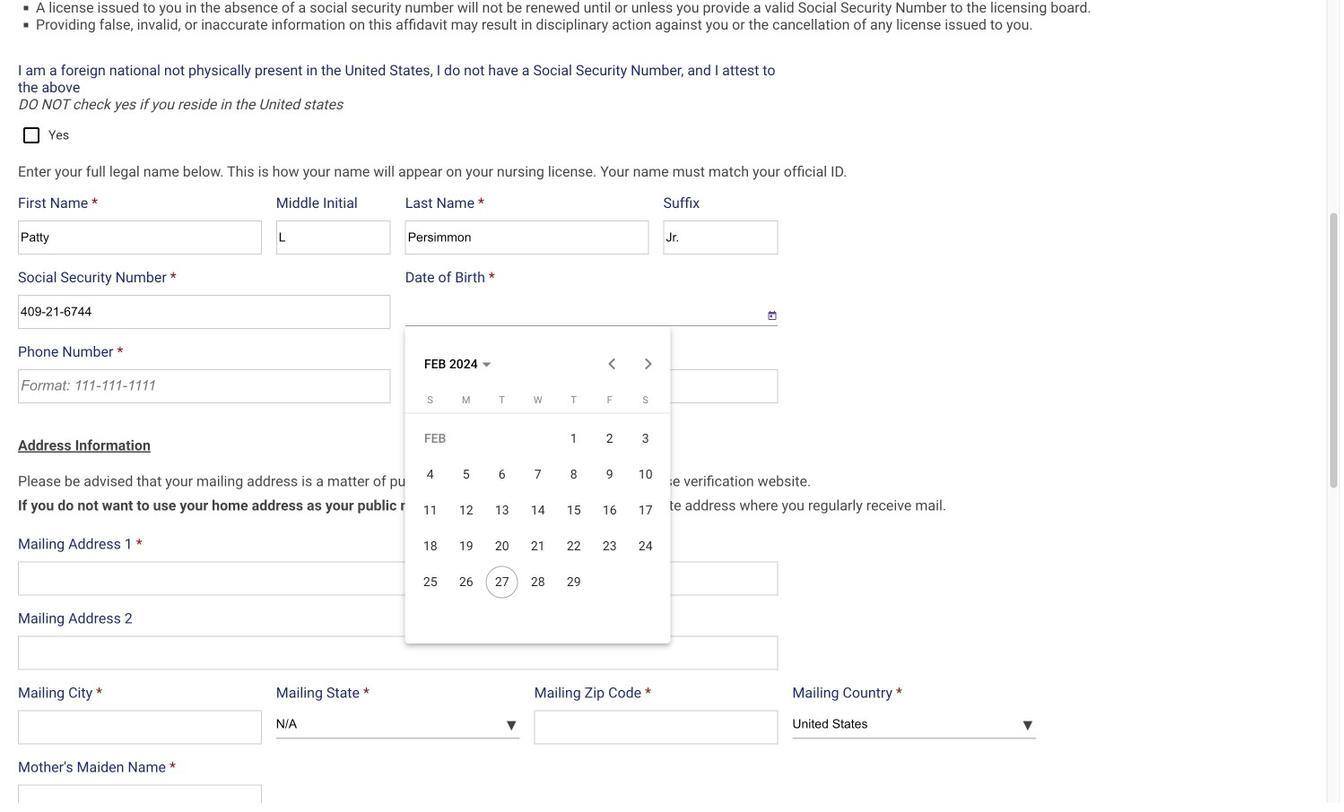Task type: describe. For each thing, give the bounding box(es) containing it.
4 row from the top
[[412, 529, 664, 565]]

Format: 111-111-1111 text field
[[18, 370, 391, 404]]

3 row from the top
[[412, 493, 664, 529]]

Format: 111-11-1111 text field
[[18, 295, 391, 329]]



Task type: vqa. For each thing, say whether or not it's contained in the screenshot.
the Massachusetts state seal image
no



Task type: locate. For each thing, give the bounding box(es) containing it.
None text field
[[18, 221, 262, 255], [276, 221, 391, 255], [405, 370, 778, 404], [18, 562, 778, 596], [18, 711, 262, 745], [534, 711, 778, 745], [18, 785, 262, 804], [18, 221, 262, 255], [276, 221, 391, 255], [405, 370, 778, 404], [18, 562, 778, 596], [18, 711, 262, 745], [534, 711, 778, 745], [18, 785, 262, 804]]

None field
[[405, 295, 753, 327]]

grid
[[412, 395, 664, 601]]

2 row from the top
[[412, 457, 664, 493]]

row
[[412, 421, 664, 457], [412, 457, 664, 493], [412, 493, 664, 529], [412, 529, 664, 565], [412, 565, 664, 601]]

None text field
[[405, 221, 649, 255], [663, 221, 778, 255], [18, 636, 778, 671], [405, 221, 649, 255], [663, 221, 778, 255], [18, 636, 778, 671]]

5 row from the top
[[412, 565, 664, 601]]

1 row from the top
[[412, 421, 664, 457]]



